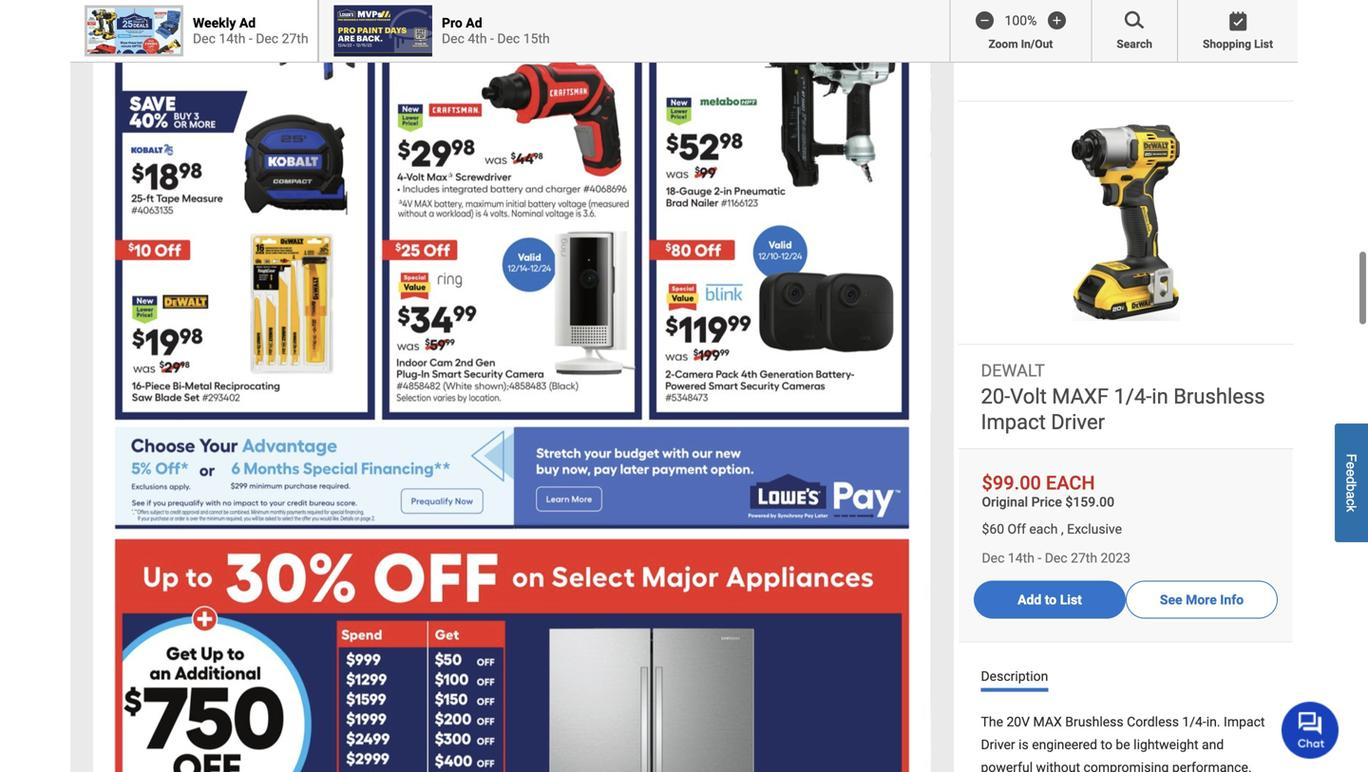 Task type: describe. For each thing, give the bounding box(es) containing it.
1 e from the top
[[1344, 462, 1359, 469]]

f e e d b a c k
[[1344, 454, 1359, 512]]

a
[[1344, 492, 1359, 499]]

c
[[1344, 499, 1359, 506]]

b
[[1344, 484, 1359, 492]]



Task type: locate. For each thing, give the bounding box(es) containing it.
e up b
[[1344, 469, 1359, 477]]

f
[[1344, 454, 1359, 462]]

f e e d b a c k button
[[1335, 424, 1368, 542]]

chat invite button image
[[1282, 701, 1340, 759]]

e
[[1344, 462, 1359, 469], [1344, 469, 1359, 477]]

k
[[1344, 506, 1359, 512]]

d
[[1344, 477, 1359, 484]]

2 e from the top
[[1344, 469, 1359, 477]]

e up d
[[1344, 462, 1359, 469]]



Task type: vqa. For each thing, say whether or not it's contained in the screenshot.
+
no



